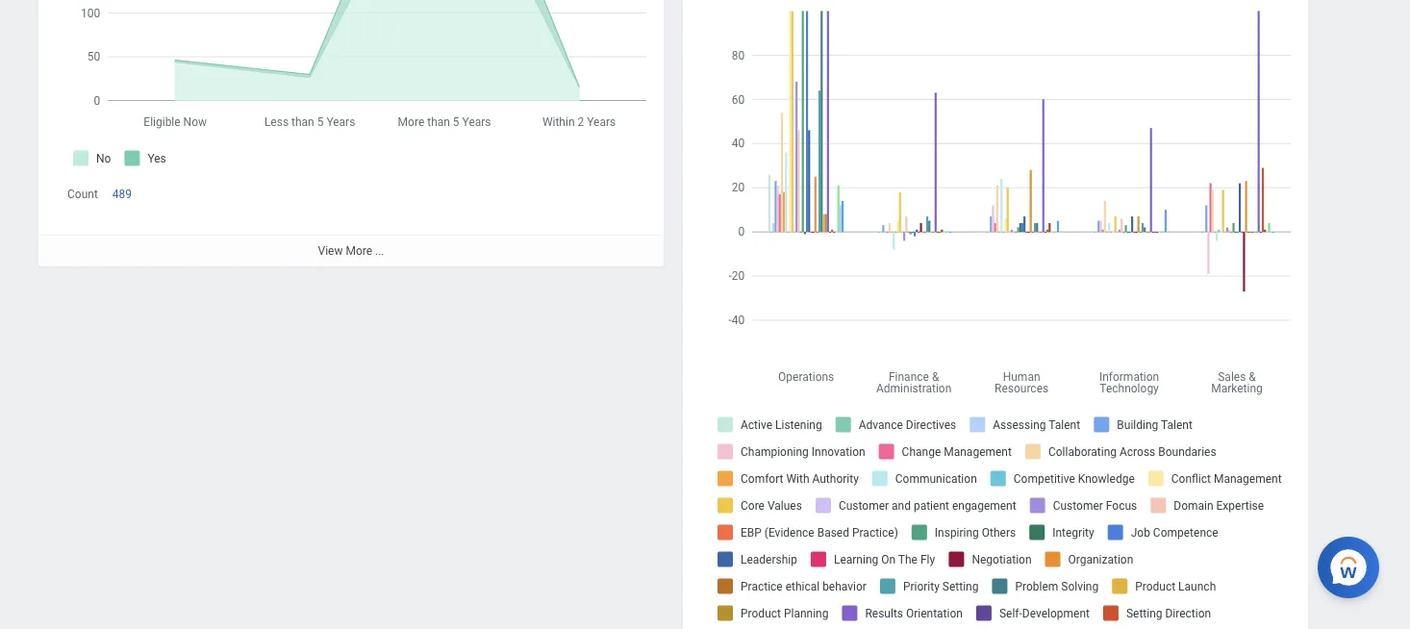 Task type: describe. For each thing, give the bounding box(es) containing it.
489
[[112, 188, 132, 201]]

view more ...
[[318, 245, 384, 258]]

view more ... link
[[38, 235, 664, 267]]

retirement eligibility by critical job element
[[38, 0, 664, 267]]

489 button
[[112, 187, 135, 202]]



Task type: vqa. For each thing, say whether or not it's contained in the screenshot.
View
yes



Task type: locate. For each thing, give the bounding box(es) containing it.
more
[[346, 245, 372, 258]]

...
[[375, 245, 384, 258]]

count
[[67, 188, 98, 201]]

view
[[318, 245, 343, 258]]



